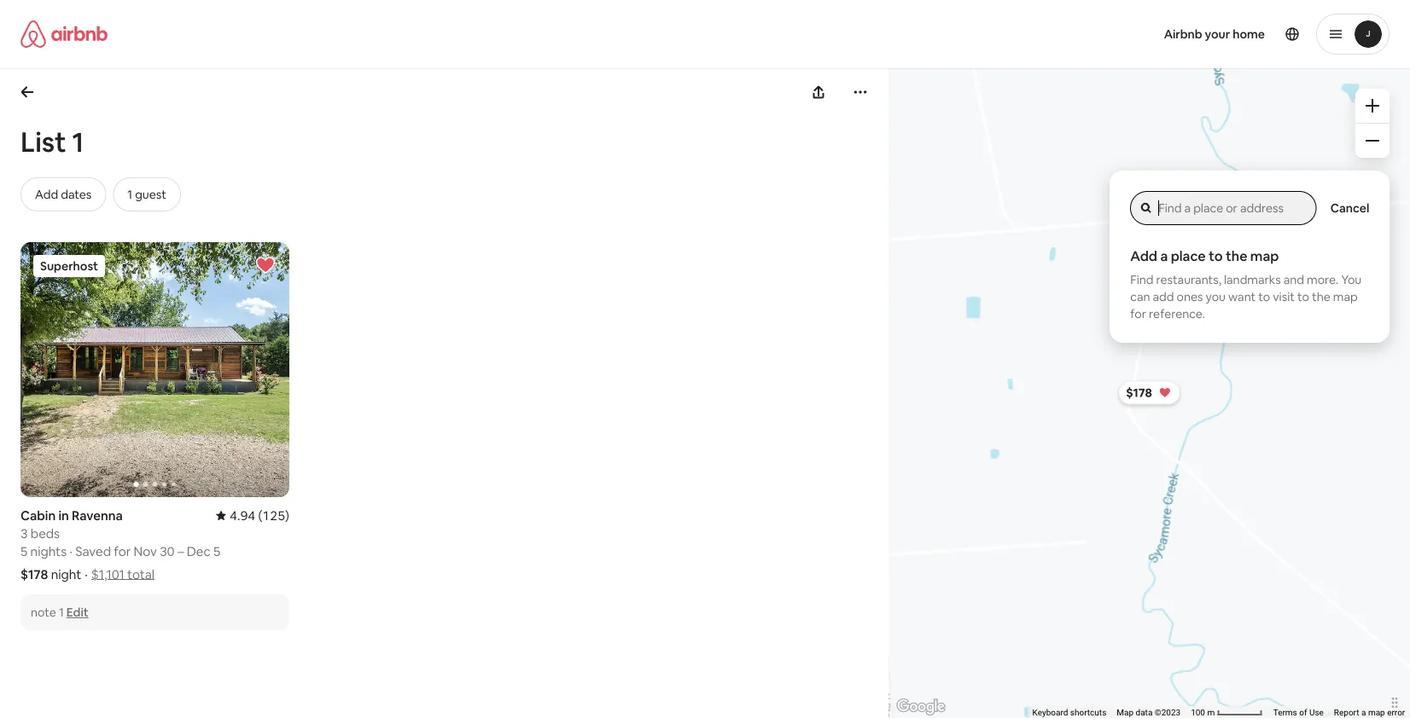 Task type: vqa. For each thing, say whether or not it's contained in the screenshot.
the right currency
no



Task type: locate. For each thing, give the bounding box(es) containing it.
list 1
[[20, 124, 84, 160]]

a for report
[[1361, 708, 1366, 718]]

night
[[51, 566, 81, 583]]

0 vertical spatial add
[[35, 187, 58, 202]]

0 horizontal spatial 5
[[20, 543, 28, 560]]

0 horizontal spatial for
[[114, 543, 131, 560]]

add
[[35, 187, 58, 202], [1130, 247, 1157, 265]]

0 vertical spatial ·
[[69, 543, 72, 560]]

shortcuts
[[1070, 708, 1106, 718]]

add inside add dates 'dropdown button'
[[35, 187, 58, 202]]

of
[[1299, 708, 1307, 718]]

a right report
[[1361, 708, 1366, 718]]

1 horizontal spatial the
[[1312, 289, 1330, 305]]

2 vertical spatial 1
[[59, 605, 64, 621]]

1 vertical spatial for
[[114, 543, 131, 560]]

1 horizontal spatial for
[[1130, 306, 1146, 322]]

a inside add a place to the map find restaurants, landmarks and more. you can add ones you want to visit to the map for reference.
[[1160, 247, 1168, 265]]

add left dates at the top left of the page
[[35, 187, 58, 202]]

you
[[1206, 289, 1226, 305]]

$178
[[1126, 385, 1152, 401], [20, 566, 48, 583]]

0 vertical spatial for
[[1130, 306, 1146, 322]]

visit
[[1273, 289, 1295, 305]]

reference.
[[1149, 306, 1205, 322]]

map data ©2023
[[1116, 708, 1180, 718]]

guest
[[135, 187, 166, 202]]

1 vertical spatial add
[[1130, 247, 1157, 265]]

nights
[[30, 543, 67, 560]]

1 vertical spatial 1
[[127, 187, 132, 202]]

1
[[72, 124, 84, 160], [127, 187, 132, 202], [59, 605, 64, 621]]

5 right dec
[[213, 543, 220, 560]]

1 right 'list'
[[72, 124, 84, 160]]

add dates button
[[20, 178, 106, 212]]

4.94 (125)
[[230, 508, 289, 524]]

note
[[31, 605, 56, 621]]

note 1 edit
[[31, 605, 89, 621]]

Find a place or address field
[[1158, 201, 1288, 216]]

0 horizontal spatial $178
[[20, 566, 48, 583]]

list
[[20, 124, 66, 160]]

0 horizontal spatial to
[[1208, 247, 1223, 265]]

remove from wishlist: cabin in ravenna image
[[255, 255, 276, 276]]

map up landmarks
[[1250, 247, 1279, 265]]

0 horizontal spatial a
[[1160, 247, 1168, 265]]

1 horizontal spatial a
[[1361, 708, 1366, 718]]

2 horizontal spatial 1
[[127, 187, 132, 202]]

0 vertical spatial the
[[1225, 247, 1247, 265]]

add a place to the map find restaurants, landmarks and more. you can add ones you want to visit to the map for reference.
[[1130, 247, 1361, 322]]

1 horizontal spatial 5
[[213, 543, 220, 560]]

0 horizontal spatial 1
[[59, 605, 64, 621]]

3
[[20, 526, 28, 542]]

keyboard shortcuts
[[1032, 708, 1106, 718]]

you
[[1341, 272, 1361, 288]]

©2023
[[1154, 708, 1180, 718]]

1 vertical spatial the
[[1312, 289, 1330, 305]]

add dates
[[35, 187, 92, 202]]

to left 'visit'
[[1258, 289, 1270, 305]]

1 horizontal spatial map
[[1333, 289, 1358, 305]]

· right night
[[85, 566, 88, 583]]

$1,101
[[91, 566, 124, 583]]

1 horizontal spatial 1
[[72, 124, 84, 160]]

0 horizontal spatial ·
[[69, 543, 72, 560]]

use
[[1309, 708, 1324, 718]]

for down can
[[1130, 306, 1146, 322]]

1 horizontal spatial $178
[[1126, 385, 1152, 401]]

map left error
[[1368, 708, 1385, 718]]

cancel button
[[1330, 200, 1369, 217]]

1 horizontal spatial ·
[[85, 566, 88, 583]]

map down you
[[1333, 289, 1358, 305]]

terms of use link
[[1273, 708, 1324, 718]]

saved
[[75, 543, 111, 560]]

0 horizontal spatial the
[[1225, 247, 1247, 265]]

0 vertical spatial a
[[1160, 247, 1168, 265]]

add up "find"
[[1130, 247, 1157, 265]]

more.
[[1307, 272, 1338, 288]]

0 vertical spatial map
[[1250, 247, 1279, 265]]

5
[[20, 543, 28, 560], [213, 543, 220, 560]]

edit button
[[66, 605, 89, 621]]

1 left guest
[[127, 187, 132, 202]]

group
[[20, 242, 289, 498]]

a left place
[[1160, 247, 1168, 265]]

1 5 from the left
[[20, 543, 28, 560]]

1 vertical spatial $178
[[20, 566, 48, 583]]

airbnb your home
[[1164, 26, 1265, 42]]

a
[[1160, 247, 1168, 265], [1361, 708, 1366, 718]]

1 vertical spatial ·
[[85, 566, 88, 583]]

landmarks
[[1224, 272, 1281, 288]]

the down more.
[[1312, 289, 1330, 305]]

to right place
[[1208, 247, 1223, 265]]

· left saved
[[69, 543, 72, 560]]

to
[[1208, 247, 1223, 265], [1258, 289, 1270, 305], [1297, 289, 1309, 305]]

1 horizontal spatial add
[[1130, 247, 1157, 265]]

the up landmarks
[[1225, 247, 1247, 265]]

to right 'visit'
[[1297, 289, 1309, 305]]

0 vertical spatial $178
[[1126, 385, 1152, 401]]

home
[[1233, 26, 1265, 42]]

for inside the cabin in ravenna 3 beds 5 nights · saved for nov 30 – dec 5 $178 night · $1,101 total
[[114, 543, 131, 560]]

0 horizontal spatial add
[[35, 187, 58, 202]]

the
[[1225, 247, 1247, 265], [1312, 289, 1330, 305]]

0 vertical spatial 1
[[72, 124, 84, 160]]

1 vertical spatial a
[[1361, 708, 1366, 718]]

2 horizontal spatial map
[[1368, 708, 1385, 718]]

for
[[1130, 306, 1146, 322], [114, 543, 131, 560]]

in
[[58, 508, 69, 524]]

1 vertical spatial map
[[1333, 289, 1358, 305]]

map
[[1250, 247, 1279, 265], [1333, 289, 1358, 305], [1368, 708, 1385, 718]]

·
[[69, 543, 72, 560], [85, 566, 88, 583]]

5 down "3"
[[20, 543, 28, 560]]

1 left edit "button" in the left bottom of the page
[[59, 605, 64, 621]]

airbnb your home link
[[1154, 16, 1275, 52]]

–
[[178, 543, 184, 560]]

add inside add a place to the map find restaurants, landmarks and more. you can add ones you want to visit to the map for reference.
[[1130, 247, 1157, 265]]

add
[[1153, 289, 1174, 305]]

report
[[1334, 708, 1359, 718]]

for left nov
[[114, 543, 131, 560]]



Task type: describe. For each thing, give the bounding box(es) containing it.
terms
[[1273, 708, 1297, 718]]

(125)
[[258, 508, 289, 524]]

keyboard
[[1032, 708, 1068, 718]]

$1,101 total button
[[91, 566, 155, 583]]

1 inside dropdown button
[[127, 187, 132, 202]]

30
[[160, 543, 175, 560]]

map
[[1116, 708, 1133, 718]]

$178 inside button
[[1126, 385, 1152, 401]]

1 for note 1 edit
[[59, 605, 64, 621]]

edit
[[66, 605, 89, 621]]

ravenna
[[72, 508, 123, 524]]

beds
[[30, 526, 60, 542]]

1 for list 1
[[72, 124, 84, 160]]

m
[[1207, 708, 1215, 718]]

2 horizontal spatial to
[[1297, 289, 1309, 305]]

for inside add a place to the map find restaurants, landmarks and more. you can add ones you want to visit to the map for reference.
[[1130, 306, 1146, 322]]

4.94
[[230, 508, 255, 524]]

zoom in image
[[1366, 99, 1379, 113]]

report a map error
[[1334, 708, 1405, 718]]

and
[[1283, 272, 1304, 288]]

100 m button
[[1185, 707, 1268, 719]]

1 guest button
[[113, 178, 181, 212]]

1 guest
[[127, 187, 166, 202]]

cabin
[[20, 508, 56, 524]]

keyboard shortcuts button
[[1032, 707, 1106, 719]]

2 5 from the left
[[213, 543, 220, 560]]

google map
including 1 saved stay. region
[[743, 0, 1410, 719]]

dec
[[187, 543, 211, 560]]

zoom out image
[[1366, 134, 1379, 148]]

google image
[[893, 697, 949, 719]]

profile element
[[726, 0, 1390, 68]]

cabin in ravenna 3 beds 5 nights · saved for nov 30 – dec 5 $178 night · $1,101 total
[[20, 508, 220, 583]]

ones
[[1176, 289, 1203, 305]]

2 vertical spatial map
[[1368, 708, 1385, 718]]

add for dates
[[35, 187, 58, 202]]

100
[[1191, 708, 1205, 718]]

0 horizontal spatial map
[[1250, 247, 1279, 265]]

restaurants,
[[1156, 272, 1221, 288]]

$178 button
[[1118, 381, 1180, 405]]

total
[[127, 566, 155, 583]]

find
[[1130, 272, 1153, 288]]

$178 inside the cabin in ravenna 3 beds 5 nights · saved for nov 30 – dec 5 $178 night · $1,101 total
[[20, 566, 48, 583]]

nov
[[134, 543, 157, 560]]

airbnb
[[1164, 26, 1202, 42]]

data
[[1135, 708, 1152, 718]]

100 m
[[1191, 708, 1217, 718]]

terms of use
[[1273, 708, 1324, 718]]

a for add
[[1160, 247, 1168, 265]]

place
[[1171, 247, 1206, 265]]

1 horizontal spatial to
[[1258, 289, 1270, 305]]

dates
[[61, 187, 92, 202]]

can
[[1130, 289, 1150, 305]]

your
[[1205, 26, 1230, 42]]

4.94 out of 5 average rating,  125 reviews image
[[216, 508, 289, 524]]

cancel
[[1330, 201, 1369, 216]]

report a map error link
[[1334, 708, 1405, 718]]

add for a
[[1130, 247, 1157, 265]]

error
[[1387, 708, 1405, 718]]

want
[[1228, 289, 1256, 305]]



